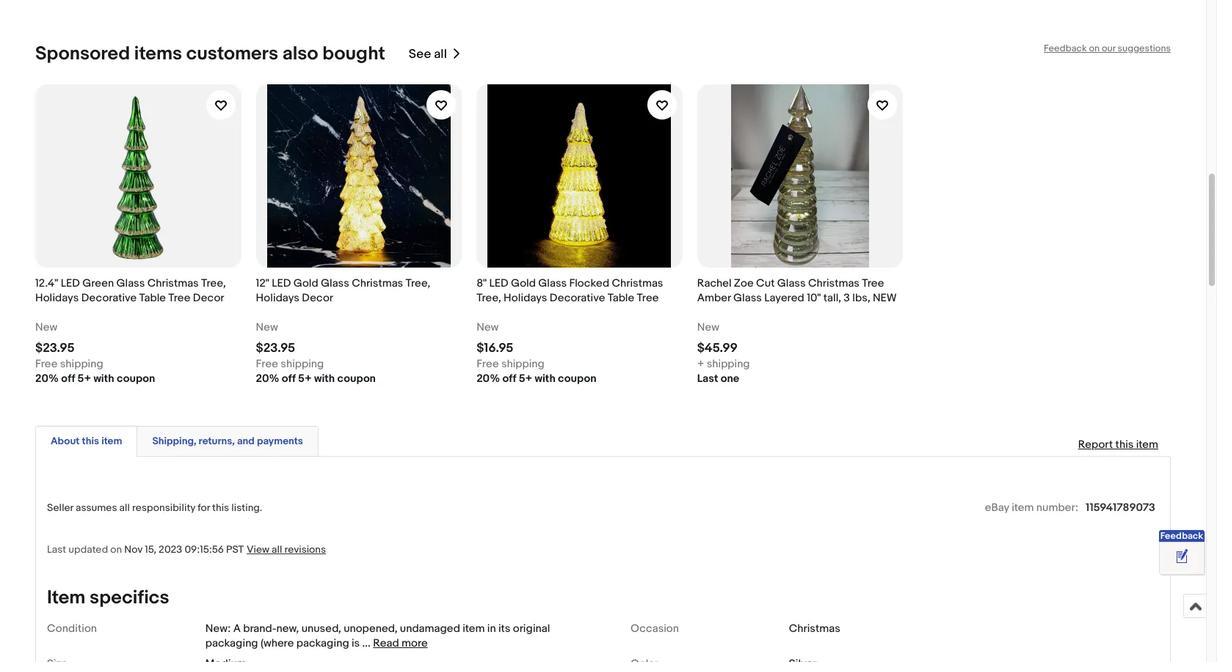 Task type: describe. For each thing, give the bounding box(es) containing it.
See all text field
[[409, 47, 447, 61]]

coupon for decorative
[[117, 372, 155, 386]]

5+ for holidays
[[519, 372, 532, 386]]

new
[[873, 292, 897, 305]]

new: a brand-new, unused, unopened, undamaged item in its original packaging (where packaging is ...
[[205, 623, 550, 651]]

also
[[282, 43, 318, 65]]

christmas inside 8" led gold glass flocked christmas tree, holidays decorative table tree
[[612, 277, 663, 291]]

gold for $23.95
[[293, 277, 318, 291]]

off for decorative
[[61, 372, 75, 386]]

green
[[82, 277, 114, 291]]

off for decor
[[282, 372, 296, 386]]

10"
[[807, 292, 821, 305]]

tree inside 8" led gold glass flocked christmas tree, holidays decorative table tree
[[637, 292, 659, 305]]

rachel
[[697, 277, 731, 291]]

for
[[198, 502, 210, 515]]

item right ebay on the bottom of page
[[1012, 501, 1034, 515]]

led for 12"
[[272, 277, 291, 291]]

report
[[1078, 438, 1113, 452]]

2 packaging from the left
[[296, 637, 349, 651]]

gold for $16.95
[[511, 277, 536, 291]]

0 vertical spatial on
[[1089, 43, 1100, 54]]

and
[[237, 435, 255, 448]]

lbs,
[[852, 292, 870, 305]]

20% for 12" led gold glass christmas tree, holidays decor
[[256, 372, 279, 386]]

nov
[[124, 544, 142, 557]]

flocked
[[569, 277, 609, 291]]

customers
[[186, 43, 278, 65]]

new for 12" led gold glass christmas tree, holidays decor
[[256, 321, 278, 335]]

payments
[[257, 435, 303, 448]]

new text field for $16.95
[[476, 321, 499, 336]]

tree, inside 8" led gold glass flocked christmas tree, holidays decorative table tree
[[476, 292, 501, 305]]

decor inside 12.4" led green glass christmas tree, holidays decorative table tree decor
[[193, 292, 224, 305]]

christmas for 12.4" led green glass christmas tree, holidays decorative table tree decor
[[147, 277, 199, 291]]

+
[[697, 358, 704, 372]]

09:15:56
[[185, 544, 224, 557]]

table inside 12.4" led green glass christmas tree, holidays decorative table tree decor
[[139, 292, 166, 305]]

holidays for 12"
[[256, 292, 299, 305]]

feedback on our suggestions
[[1044, 43, 1171, 54]]

2023
[[159, 544, 182, 557]]

rachel zoe cut glass christmas tree amber glass layered 10" tall, 3 lbs, new
[[697, 277, 897, 305]]

original
[[513, 623, 550, 637]]

seller assumes all responsibility for this listing.
[[47, 502, 262, 515]]

...
[[362, 637, 371, 651]]

unused,
[[301, 623, 341, 637]]

$45.99
[[697, 341, 738, 356]]

1 vertical spatial last
[[47, 544, 66, 557]]

pst
[[226, 544, 244, 557]]

new text field for 12" led gold glass christmas tree, holidays decor
[[256, 321, 278, 336]]

glass for glass
[[777, 277, 806, 291]]

items
[[134, 43, 182, 65]]

see all
[[409, 47, 447, 61]]

1 horizontal spatial this
[[212, 502, 229, 515]]

this for report
[[1115, 438, 1134, 452]]

free shipping text field for $16.95
[[476, 358, 544, 372]]

Free shipping text field
[[256, 358, 324, 372]]

new,
[[276, 623, 299, 637]]

decorative inside 12.4" led green glass christmas tree, holidays decorative table tree decor
[[81, 292, 137, 305]]

ebay item number: 115941789073
[[985, 501, 1155, 515]]

layered
[[764, 292, 804, 305]]

$23.95 text field for 12.4" led green glass christmas tree, holidays decorative table tree decor
[[35, 341, 75, 356]]

$16.95 text field
[[476, 341, 513, 356]]

item
[[47, 587, 85, 610]]

report this item
[[1078, 438, 1158, 452]]

ebay
[[985, 501, 1009, 515]]

new:
[[205, 623, 231, 637]]

item inside "button"
[[101, 435, 122, 448]]

see
[[409, 47, 431, 61]]

condition
[[47, 623, 97, 637]]

1 packaging from the left
[[205, 637, 258, 651]]

item right report in the right bottom of the page
[[1136, 438, 1158, 452]]

number:
[[1036, 501, 1078, 515]]

free for 12.4" led green glass christmas tree, holidays decorative table tree decor
[[35, 358, 58, 372]]

brand-
[[243, 623, 276, 637]]

free for 8" led gold glass flocked christmas tree, holidays decorative table tree
[[476, 358, 499, 372]]

8"
[[476, 277, 487, 291]]

tall,
[[823, 292, 841, 305]]

$16.95
[[476, 341, 513, 356]]

returns,
[[199, 435, 235, 448]]

20% for 12.4" led green glass christmas tree, holidays decorative table tree decor
[[35, 372, 59, 386]]

assumes
[[76, 502, 117, 515]]

its
[[498, 623, 510, 637]]

holidays for 12.4"
[[35, 292, 79, 305]]

+ shipping text field
[[697, 358, 750, 372]]

a
[[233, 623, 241, 637]]

20% off 5+ with coupon text field for $23.95
[[256, 372, 376, 387]]

about this item
[[51, 435, 122, 448]]

coupon for decor
[[337, 372, 376, 386]]

$45.99 text field
[[697, 341, 738, 356]]

responsibility
[[132, 502, 195, 515]]

new for 12.4" led green glass christmas tree, holidays decorative table tree decor
[[35, 321, 57, 335]]

item inside new: a brand-new, unused, unopened, undamaged item in its original packaging (where packaging is ...
[[463, 623, 485, 637]]

last inside new $45.99 + shipping last one
[[697, 372, 718, 386]]

sponsored items customers also bought
[[35, 43, 385, 65]]

view all revisions link
[[244, 543, 326, 557]]

new text field for $45.99
[[697, 321, 719, 336]]

1 horizontal spatial all
[[272, 544, 282, 557]]

is
[[352, 637, 360, 651]]

sponsored
[[35, 43, 130, 65]]

about this item button
[[51, 435, 122, 449]]

item specifics
[[47, 587, 169, 610]]

decorative inside 8" led gold glass flocked christmas tree, holidays decorative table tree
[[550, 292, 605, 305]]

tree, for 12.4" led green glass christmas tree, holidays decorative table tree decor
[[201, 277, 226, 291]]

last updated on nov 15, 2023 09:15:56 pst view all revisions
[[47, 544, 326, 557]]

shipping, returns, and payments button
[[152, 435, 303, 449]]

occasion
[[631, 623, 679, 637]]

feedback for feedback
[[1160, 531, 1203, 542]]



Task type: vqa. For each thing, say whether or not it's contained in the screenshot.
United
no



Task type: locate. For each thing, give the bounding box(es) containing it.
off for holidays
[[502, 372, 516, 386]]

1 horizontal spatial gold
[[511, 277, 536, 291]]

new down the 12.4"
[[35, 321, 57, 335]]

Free shipping text field
[[35, 358, 103, 372], [476, 358, 544, 372]]

table
[[139, 292, 166, 305], [608, 292, 634, 305]]

0 horizontal spatial on
[[110, 544, 122, 557]]

2 coupon from the left
[[337, 372, 376, 386]]

christmas for 12" led gold glass christmas tree, holidays decor
[[352, 277, 403, 291]]

this right report in the right bottom of the page
[[1115, 438, 1134, 452]]

2 off from the left
[[282, 372, 296, 386]]

christmas
[[147, 277, 199, 291], [352, 277, 403, 291], [612, 277, 663, 291], [808, 277, 860, 291], [789, 623, 840, 637]]

glass down zoe
[[733, 292, 762, 305]]

1 horizontal spatial holidays
[[256, 292, 299, 305]]

0 horizontal spatial tree
[[168, 292, 190, 305]]

20% off 5+ with coupon text field
[[35, 372, 155, 387]]

0 vertical spatial all
[[434, 47, 447, 61]]

on
[[1089, 43, 1100, 54], [110, 544, 122, 557]]

2 new text field from the left
[[256, 321, 278, 336]]

2 horizontal spatial free
[[476, 358, 499, 372]]

tree, for 12" led gold glass christmas tree, holidays decor
[[406, 277, 430, 291]]

1 new text field from the left
[[476, 321, 499, 336]]

3 free from the left
[[476, 358, 499, 372]]

glass inside 8" led gold glass flocked christmas tree, holidays decorative table tree
[[538, 277, 567, 291]]

$23.95 for 12.4" led green glass christmas tree, holidays decorative table tree decor
[[35, 341, 75, 356]]

off inside new $16.95 free shipping 20% off 5+ with coupon
[[502, 372, 516, 386]]

this for about
[[82, 435, 99, 448]]

1 horizontal spatial 5+
[[298, 372, 312, 386]]

1 off from the left
[[61, 372, 75, 386]]

0 horizontal spatial free
[[35, 358, 58, 372]]

5+
[[77, 372, 91, 386], [298, 372, 312, 386], [519, 372, 532, 386]]

1 horizontal spatial new $23.95 free shipping 20% off 5+ with coupon
[[256, 321, 376, 386]]

1 $23.95 from the left
[[35, 341, 75, 356]]

0 horizontal spatial 20%
[[35, 372, 59, 386]]

1 20% from the left
[[35, 372, 59, 386]]

2 horizontal spatial holidays
[[504, 292, 547, 305]]

seller
[[47, 502, 73, 515]]

1 horizontal spatial coupon
[[337, 372, 376, 386]]

12"
[[256, 277, 269, 291]]

specifics
[[90, 587, 169, 610]]

0 horizontal spatial packaging
[[205, 637, 258, 651]]

revisions
[[284, 544, 326, 557]]

amber
[[697, 292, 731, 305]]

new $23.95 free shipping 20% off 5+ with coupon for decorative
[[35, 321, 155, 386]]

read
[[373, 637, 399, 651]]

3 coupon from the left
[[558, 372, 596, 386]]

new text field up $45.99
[[697, 321, 719, 336]]

2 shipping from the left
[[281, 358, 324, 372]]

(where
[[261, 637, 294, 651]]

2 free from the left
[[256, 358, 278, 372]]

tree inside rachel zoe cut glass christmas tree amber glass layered 10" tall, 3 lbs, new
[[862, 277, 884, 291]]

0 horizontal spatial led
[[61, 277, 80, 291]]

1 with from the left
[[94, 372, 114, 386]]

2 horizontal spatial tree
[[862, 277, 884, 291]]

led inside 12.4" led green glass christmas tree, holidays decorative table tree decor
[[61, 277, 80, 291]]

0 horizontal spatial $23.95
[[35, 341, 75, 356]]

new $23.95 free shipping 20% off 5+ with coupon for decor
[[256, 321, 376, 386]]

0 vertical spatial last
[[697, 372, 718, 386]]

holidays down the 12.4"
[[35, 292, 79, 305]]

20% inside new $16.95 free shipping 20% off 5+ with coupon
[[476, 372, 500, 386]]

holidays inside the 12" led gold glass christmas tree, holidays decor
[[256, 292, 299, 305]]

2 table from the left
[[608, 292, 634, 305]]

2 horizontal spatial 20%
[[476, 372, 500, 386]]

new $23.95 free shipping 20% off 5+ with coupon down green
[[35, 321, 155, 386]]

gold right the 8"
[[511, 277, 536, 291]]

new up $45.99
[[697, 321, 719, 335]]

$23.95 up free shipping text box
[[256, 341, 295, 356]]

2 horizontal spatial coupon
[[558, 372, 596, 386]]

4 new from the left
[[697, 321, 719, 335]]

1 horizontal spatial new text field
[[256, 321, 278, 336]]

in
[[487, 623, 496, 637]]

1 new text field from the left
[[35, 321, 57, 336]]

$23.95 text field for 12" led gold glass christmas tree, holidays decor
[[256, 341, 295, 356]]

zoe
[[734, 277, 754, 291]]

tree, left the 8"
[[406, 277, 430, 291]]

1 holidays from the left
[[35, 292, 79, 305]]

0 horizontal spatial new $23.95 free shipping 20% off 5+ with coupon
[[35, 321, 155, 386]]

shipping inside new $45.99 + shipping last one
[[707, 358, 750, 372]]

this right for
[[212, 502, 229, 515]]

off up payments
[[282, 372, 296, 386]]

glass left flocked
[[538, 277, 567, 291]]

see all link
[[409, 43, 462, 65]]

led inside 8" led gold glass flocked christmas tree, holidays decorative table tree
[[489, 277, 508, 291]]

20% off 5+ with coupon text field
[[256, 372, 376, 387], [476, 372, 596, 387]]

1 horizontal spatial with
[[314, 372, 335, 386]]

packaging down unused,
[[296, 637, 349, 651]]

led right 12" at the top left of the page
[[272, 277, 291, 291]]

8" led gold glass flocked christmas tree, holidays decorative table tree
[[476, 277, 663, 305]]

shipping for holidays
[[501, 358, 544, 372]]

last down +
[[697, 372, 718, 386]]

1 vertical spatial all
[[119, 502, 130, 515]]

1 gold from the left
[[293, 277, 318, 291]]

new text field for 12.4" led green glass christmas tree, holidays decorative table tree decor
[[35, 321, 57, 336]]

new for 8" led gold glass flocked christmas tree, holidays decorative table tree
[[476, 321, 499, 335]]

1 horizontal spatial $23.95
[[256, 341, 295, 356]]

3 shipping from the left
[[501, 358, 544, 372]]

0 horizontal spatial 5+
[[77, 372, 91, 386]]

glass right 12" at the top left of the page
[[321, 277, 349, 291]]

1 vertical spatial feedback
[[1160, 531, 1203, 542]]

led for 8"
[[489, 277, 508, 291]]

with
[[94, 372, 114, 386], [314, 372, 335, 386], [535, 372, 555, 386]]

$23.95 for 12" led gold glass christmas tree, holidays decor
[[256, 341, 295, 356]]

glass up layered
[[777, 277, 806, 291]]

packaging
[[205, 637, 258, 651], [296, 637, 349, 651]]

on left nov
[[110, 544, 122, 557]]

holidays down 12" at the top left of the page
[[256, 292, 299, 305]]

coupon inside new $16.95 free shipping 20% off 5+ with coupon
[[558, 372, 596, 386]]

1 horizontal spatial tree,
[[406, 277, 430, 291]]

christmas for rachel zoe cut glass christmas tree amber glass layered 10" tall, 3 lbs, new
[[808, 277, 860, 291]]

0 horizontal spatial table
[[139, 292, 166, 305]]

0 horizontal spatial tree,
[[201, 277, 226, 291]]

1 horizontal spatial decorative
[[550, 292, 605, 305]]

off down "$16.95" text field
[[502, 372, 516, 386]]

20% off 5+ with coupon text field up payments
[[256, 372, 376, 387]]

tab list
[[35, 424, 1171, 457]]

0 horizontal spatial this
[[82, 435, 99, 448]]

christmas inside rachel zoe cut glass christmas tree amber glass layered 10" tall, 3 lbs, new
[[808, 277, 860, 291]]

2 gold from the left
[[511, 277, 536, 291]]

2 horizontal spatial 5+
[[519, 372, 532, 386]]

this
[[82, 435, 99, 448], [1115, 438, 1134, 452], [212, 502, 229, 515]]

glass for holidays
[[538, 277, 567, 291]]

glass for decorative
[[116, 277, 145, 291]]

1 horizontal spatial last
[[697, 372, 718, 386]]

2 horizontal spatial all
[[434, 47, 447, 61]]

2 $23.95 from the left
[[256, 341, 295, 356]]

1 horizontal spatial new text field
[[697, 321, 719, 336]]

1 free shipping text field from the left
[[35, 358, 103, 372]]

holidays
[[35, 292, 79, 305], [256, 292, 299, 305], [504, 292, 547, 305]]

undamaged
[[400, 623, 460, 637]]

1 coupon from the left
[[117, 372, 155, 386]]

new $23.95 free shipping 20% off 5+ with coupon down the 12" led gold glass christmas tree, holidays decor
[[256, 321, 376, 386]]

1 horizontal spatial decor
[[302, 292, 333, 305]]

$23.95 text field up 20% off 5+ with coupon text box
[[35, 341, 75, 356]]

$23.95
[[35, 341, 75, 356], [256, 341, 295, 356]]

new text field down the 12.4"
[[35, 321, 57, 336]]

1 led from the left
[[61, 277, 80, 291]]

holidays up new $16.95 free shipping 20% off 5+ with coupon
[[504, 292, 547, 305]]

tree
[[862, 277, 884, 291], [168, 292, 190, 305], [637, 292, 659, 305]]

this inside "button"
[[82, 435, 99, 448]]

0 horizontal spatial decor
[[193, 292, 224, 305]]

feedback on our suggestions link
[[1044, 43, 1171, 54]]

led right the 8"
[[489, 277, 508, 291]]

3 new from the left
[[476, 321, 499, 335]]

2 new from the left
[[256, 321, 278, 335]]

1 horizontal spatial packaging
[[296, 637, 349, 651]]

1 vertical spatial on
[[110, 544, 122, 557]]

glass inside 12.4" led green glass christmas tree, holidays decorative table tree decor
[[116, 277, 145, 291]]

tree, inside the 12" led gold glass christmas tree, holidays decor
[[406, 277, 430, 291]]

coupon
[[117, 372, 155, 386], [337, 372, 376, 386], [558, 372, 596, 386]]

new $45.99 + shipping last one
[[697, 321, 750, 386]]

3 led from the left
[[489, 277, 508, 291]]

2 new text field from the left
[[697, 321, 719, 336]]

0 horizontal spatial last
[[47, 544, 66, 557]]

$23.95 text field
[[35, 341, 75, 356], [256, 341, 295, 356]]

New text field
[[476, 321, 499, 336], [697, 321, 719, 336]]

all right view
[[272, 544, 282, 557]]

1 new from the left
[[35, 321, 57, 335]]

all right assumes
[[119, 502, 130, 515]]

decor
[[193, 292, 224, 305], [302, 292, 333, 305]]

shipping inside new $16.95 free shipping 20% off 5+ with coupon
[[501, 358, 544, 372]]

115941789073
[[1086, 501, 1155, 515]]

cut
[[756, 277, 775, 291]]

1 $23.95 text field from the left
[[35, 341, 75, 356]]

with for holidays
[[535, 372, 555, 386]]

on left our
[[1089, 43, 1100, 54]]

1 free from the left
[[35, 358, 58, 372]]

4 shipping from the left
[[707, 358, 750, 372]]

3 with from the left
[[535, 372, 555, 386]]

$23.95 text field up free shipping text box
[[256, 341, 295, 356]]

view
[[247, 544, 269, 557]]

item right about
[[101, 435, 122, 448]]

0 horizontal spatial $23.95 text field
[[35, 341, 75, 356]]

3 20% from the left
[[476, 372, 500, 386]]

report this item link
[[1071, 431, 1166, 460]]

new inside new $16.95 free shipping 20% off 5+ with coupon
[[476, 321, 499, 335]]

2 decorative from the left
[[550, 292, 605, 305]]

christmas inside the 12" led gold glass christmas tree, holidays decor
[[352, 277, 403, 291]]

20% for 8" led gold glass flocked christmas tree, holidays decorative table tree
[[476, 372, 500, 386]]

1 horizontal spatial 20% off 5+ with coupon text field
[[476, 372, 596, 387]]

holidays inside 8" led gold glass flocked christmas tree, holidays decorative table tree
[[504, 292, 547, 305]]

1 decor from the left
[[193, 292, 224, 305]]

0 horizontal spatial new text field
[[476, 321, 499, 336]]

3 off from the left
[[502, 372, 516, 386]]

tree, left 12" at the top left of the page
[[201, 277, 226, 291]]

2 horizontal spatial this
[[1115, 438, 1134, 452]]

with for decor
[[314, 372, 335, 386]]

new for rachel zoe cut glass christmas tree amber glass layered 10" tall, 3 lbs, new
[[697, 321, 719, 335]]

gold inside 8" led gold glass flocked christmas tree, holidays decorative table tree
[[511, 277, 536, 291]]

feedback for feedback on our suggestions
[[1044, 43, 1087, 54]]

2 $23.95 text field from the left
[[256, 341, 295, 356]]

unopened,
[[344, 623, 397, 637]]

one
[[721, 372, 739, 386]]

table inside 8" led gold glass flocked christmas tree, holidays decorative table tree
[[608, 292, 634, 305]]

tree,
[[201, 277, 226, 291], [406, 277, 430, 291], [476, 292, 501, 305]]

read more button
[[373, 637, 428, 651]]

last left updated
[[47, 544, 66, 557]]

free shipping text field for $23.95
[[35, 358, 103, 372]]

free for 12" led gold glass christmas tree, holidays decor
[[256, 358, 278, 372]]

all right see
[[434, 47, 447, 61]]

12.4"
[[35, 277, 58, 291]]

last
[[697, 372, 718, 386], [47, 544, 66, 557]]

$23.95 up 20% off 5+ with coupon text box
[[35, 341, 75, 356]]

1 horizontal spatial $23.95 text field
[[256, 341, 295, 356]]

0 horizontal spatial feedback
[[1044, 43, 1087, 54]]

20%
[[35, 372, 59, 386], [256, 372, 279, 386], [476, 372, 500, 386]]

12" led gold glass christmas tree, holidays decor
[[256, 277, 430, 305]]

suggestions
[[1118, 43, 1171, 54]]

20% off 5+ with coupon text field for $16.95
[[476, 372, 596, 387]]

gold inside the 12" led gold glass christmas tree, holidays decor
[[293, 277, 318, 291]]

0 horizontal spatial 20% off 5+ with coupon text field
[[256, 372, 376, 387]]

new up free shipping text box
[[256, 321, 278, 335]]

with inside new $16.95 free shipping 20% off 5+ with coupon
[[535, 372, 555, 386]]

decorative down green
[[81, 292, 137, 305]]

listing.
[[231, 502, 262, 515]]

decorative
[[81, 292, 137, 305], [550, 292, 605, 305]]

with for decorative
[[94, 372, 114, 386]]

off
[[61, 372, 75, 386], [282, 372, 296, 386], [502, 372, 516, 386]]

1 horizontal spatial led
[[272, 277, 291, 291]]

1 shipping from the left
[[60, 358, 103, 372]]

feedback
[[1044, 43, 1087, 54], [1160, 531, 1203, 542]]

0 horizontal spatial with
[[94, 372, 114, 386]]

2 20% off 5+ with coupon text field from the left
[[476, 372, 596, 387]]

led right the 12.4"
[[61, 277, 80, 291]]

1 20% off 5+ with coupon text field from the left
[[256, 372, 376, 387]]

shipping,
[[152, 435, 196, 448]]

christmas inside 12.4" led green glass christmas tree, holidays decorative table tree decor
[[147, 277, 199, 291]]

5+ for decorative
[[77, 372, 91, 386]]

2 holidays from the left
[[256, 292, 299, 305]]

2 new $23.95 free shipping 20% off 5+ with coupon from the left
[[256, 321, 376, 386]]

2 horizontal spatial tree,
[[476, 292, 501, 305]]

tree, down the 8"
[[476, 292, 501, 305]]

new text field up "$16.95" text field
[[476, 321, 499, 336]]

0 horizontal spatial coupon
[[117, 372, 155, 386]]

about
[[51, 435, 80, 448]]

2 20% from the left
[[256, 372, 279, 386]]

holidays inside 12.4" led green glass christmas tree, holidays decorative table tree decor
[[35, 292, 79, 305]]

20% up payments
[[256, 372, 279, 386]]

1 table from the left
[[139, 292, 166, 305]]

20% down "$16.95" text field
[[476, 372, 500, 386]]

read more
[[373, 637, 428, 651]]

updated
[[68, 544, 108, 557]]

1 decorative from the left
[[81, 292, 137, 305]]

2 horizontal spatial off
[[502, 372, 516, 386]]

15,
[[145, 544, 156, 557]]

more
[[402, 637, 428, 651]]

led for 12.4"
[[61, 277, 80, 291]]

tab list containing about this item
[[35, 424, 1171, 457]]

packaging down a
[[205, 637, 258, 651]]

shipping
[[60, 358, 103, 372], [281, 358, 324, 372], [501, 358, 544, 372], [707, 358, 750, 372]]

new $16.95 free shipping 20% off 5+ with coupon
[[476, 321, 596, 386]]

3 5+ from the left
[[519, 372, 532, 386]]

coupon for holidays
[[558, 372, 596, 386]]

20% up about
[[35, 372, 59, 386]]

1 horizontal spatial 20%
[[256, 372, 279, 386]]

0 horizontal spatial holidays
[[35, 292, 79, 305]]

0 vertical spatial feedback
[[1044, 43, 1087, 54]]

free inside new $16.95 free shipping 20% off 5+ with coupon
[[476, 358, 499, 372]]

decor inside the 12" led gold glass christmas tree, holidays decor
[[302, 292, 333, 305]]

1 5+ from the left
[[77, 372, 91, 386]]

tree, inside 12.4" led green glass christmas tree, holidays decorative table tree decor
[[201, 277, 226, 291]]

glass inside the 12" led gold glass christmas tree, holidays decor
[[321, 277, 349, 291]]

0 horizontal spatial off
[[61, 372, 75, 386]]

new up "$16.95" text field
[[476, 321, 499, 335]]

decorative down flocked
[[550, 292, 605, 305]]

3 holidays from the left
[[504, 292, 547, 305]]

all
[[434, 47, 447, 61], [119, 502, 130, 515], [272, 544, 282, 557]]

12.4" led green glass christmas tree, holidays decorative table tree decor
[[35, 277, 226, 305]]

1 horizontal spatial feedback
[[1160, 531, 1203, 542]]

0 horizontal spatial new text field
[[35, 321, 57, 336]]

3
[[844, 292, 850, 305]]

led inside the 12" led gold glass christmas tree, holidays decor
[[272, 277, 291, 291]]

1 new $23.95 free shipping 20% off 5+ with coupon from the left
[[35, 321, 155, 386]]

shipping, returns, and payments
[[152, 435, 303, 448]]

1 horizontal spatial tree
[[637, 292, 659, 305]]

2 free shipping text field from the left
[[476, 358, 544, 372]]

shipping for decorative
[[60, 358, 103, 372]]

20% off 5+ with coupon text field down $16.95 at the left bottom
[[476, 372, 596, 387]]

gold right 12" at the top left of the page
[[293, 277, 318, 291]]

0 horizontal spatial all
[[119, 502, 130, 515]]

new text field up free shipping text box
[[256, 321, 278, 336]]

our
[[1102, 43, 1116, 54]]

5+ inside new $16.95 free shipping 20% off 5+ with coupon
[[519, 372, 532, 386]]

item left in
[[463, 623, 485, 637]]

item
[[101, 435, 122, 448], [1136, 438, 1158, 452], [1012, 501, 1034, 515], [463, 623, 485, 637]]

2 led from the left
[[272, 277, 291, 291]]

glass for decor
[[321, 277, 349, 291]]

1 horizontal spatial off
[[282, 372, 296, 386]]

2 horizontal spatial with
[[535, 372, 555, 386]]

1 horizontal spatial table
[[608, 292, 634, 305]]

1 horizontal spatial on
[[1089, 43, 1100, 54]]

2 decor from the left
[[302, 292, 333, 305]]

new
[[35, 321, 57, 335], [256, 321, 278, 335], [476, 321, 499, 335], [697, 321, 719, 335]]

glass
[[116, 277, 145, 291], [321, 277, 349, 291], [538, 277, 567, 291], [777, 277, 806, 291], [733, 292, 762, 305]]

glass right green
[[116, 277, 145, 291]]

bought
[[322, 43, 385, 65]]

tree inside 12.4" led green glass christmas tree, holidays decorative table tree decor
[[168, 292, 190, 305]]

1 horizontal spatial free
[[256, 358, 278, 372]]

shipping for glass
[[707, 358, 750, 372]]

2 vertical spatial all
[[272, 544, 282, 557]]

New text field
[[35, 321, 57, 336], [256, 321, 278, 336]]

new inside new $45.99 + shipping last one
[[697, 321, 719, 335]]

1 horizontal spatial free shipping text field
[[476, 358, 544, 372]]

5+ for decor
[[298, 372, 312, 386]]

2 with from the left
[[314, 372, 335, 386]]

0 horizontal spatial decorative
[[81, 292, 137, 305]]

shipping for decor
[[281, 358, 324, 372]]

2 horizontal spatial led
[[489, 277, 508, 291]]

0 horizontal spatial free shipping text field
[[35, 358, 103, 372]]

Last one text field
[[697, 372, 739, 387]]

this right about
[[82, 435, 99, 448]]

2 5+ from the left
[[298, 372, 312, 386]]

off up about
[[61, 372, 75, 386]]

0 horizontal spatial gold
[[293, 277, 318, 291]]



